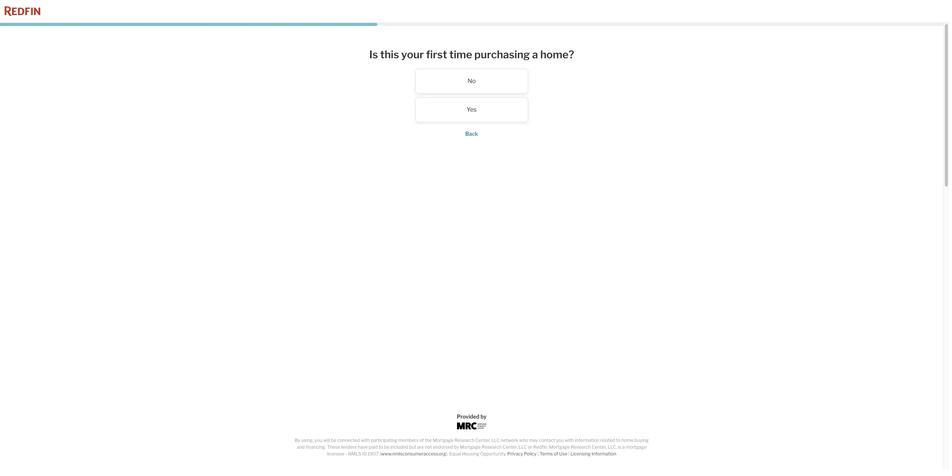 Task type: describe. For each thing, give the bounding box(es) containing it.
is this your first time purchasing a home?
[[370, 48, 575, 61]]

buying
[[635, 438, 649, 443]]

2 | from the left
[[569, 451, 570, 457]]

terms of use link
[[540, 451, 568, 457]]

mortgage
[[626, 444, 647, 450]]

provided
[[457, 413, 480, 420]]

www.nmlsconsumeraccess.org ). equal housing opportunity. privacy policy | terms of use | licensing information
[[381, 451, 617, 457]]

lenders
[[341, 444, 357, 450]]

of for terms
[[554, 451, 559, 457]]

yes
[[467, 106, 477, 113]]

home
[[622, 438, 634, 443]]

the
[[425, 438, 432, 443]]

www.nmlsconsumeraccess.org
[[381, 451, 446, 457]]

nmls
[[348, 451, 362, 457]]

policy
[[524, 451, 537, 457]]

llc.
[[608, 444, 618, 450]]

may
[[530, 438, 539, 443]]

licensing information link
[[571, 451, 617, 457]]

1 horizontal spatial be
[[384, 444, 390, 450]]

2 horizontal spatial research
[[571, 444, 591, 450]]

is
[[618, 444, 622, 450]]

terms
[[540, 451, 553, 457]]

licensing
[[571, 451, 591, 457]]

1 | from the left
[[538, 451, 539, 457]]

your
[[402, 48, 424, 61]]

1 horizontal spatial center,
[[503, 444, 518, 450]]

0 horizontal spatial llc
[[492, 438, 500, 443]]

this
[[381, 48, 399, 61]]

members
[[399, 438, 419, 443]]

0 vertical spatial be
[[331, 438, 337, 443]]

endorsed
[[433, 444, 453, 450]]

paid
[[369, 444, 378, 450]]

connected
[[338, 438, 360, 443]]

1 with from the left
[[361, 438, 370, 443]]

back button
[[466, 130, 478, 137]]

related
[[601, 438, 616, 443]]

provided by
[[457, 413, 487, 420]]

0 horizontal spatial center,
[[476, 438, 491, 443]]

by using, you will be connected with participating members of the mortgage research center, llc network who may contact you with information related to home buying and financing. these lenders have paid to be included but are not endorsed by mortgage research center, llc or redfin. mortgage research center, llc. is a mortgage licensee - nmls id 1907 (
[[295, 438, 649, 457]]

included
[[391, 444, 409, 450]]

of for members
[[420, 438, 424, 443]]

purchasing
[[475, 48, 530, 61]]

0 vertical spatial by
[[481, 413, 487, 420]]



Task type: vqa. For each thing, say whether or not it's contained in the screenshot.
trouble
no



Task type: locate. For each thing, give the bounding box(es) containing it.
1 vertical spatial of
[[554, 451, 559, 457]]

a home?
[[533, 48, 575, 61]]

llc up opportunity.
[[492, 438, 500, 443]]

0 horizontal spatial of
[[420, 438, 424, 443]]

privacy
[[508, 451, 524, 457]]

mortgage up housing
[[460, 444, 481, 450]]

).
[[446, 451, 449, 457]]

financing.
[[306, 444, 326, 450]]

is
[[370, 48, 378, 61]]

(
[[380, 451, 381, 457]]

will
[[324, 438, 330, 443]]

network
[[501, 438, 519, 443]]

licensee
[[327, 451, 345, 457]]

of
[[420, 438, 424, 443], [554, 451, 559, 457]]

2 with from the left
[[565, 438, 574, 443]]

1 horizontal spatial llc
[[519, 444, 527, 450]]

housing
[[462, 451, 480, 457]]

or
[[528, 444, 533, 450]]

a
[[623, 444, 625, 450]]

first
[[426, 48, 448, 61]]

1 vertical spatial to
[[379, 444, 383, 450]]

information
[[575, 438, 600, 443]]

1 horizontal spatial by
[[481, 413, 487, 420]]

0 horizontal spatial with
[[361, 438, 370, 443]]

0 horizontal spatial |
[[538, 451, 539, 457]]

of left the
[[420, 438, 424, 443]]

time
[[450, 48, 473, 61]]

center,
[[476, 438, 491, 443], [503, 444, 518, 450], [592, 444, 607, 450]]

be down participating at the bottom of page
[[384, 444, 390, 450]]

have
[[358, 444, 368, 450]]

0 horizontal spatial to
[[379, 444, 383, 450]]

participating
[[371, 438, 398, 443]]

redfin.
[[534, 444, 549, 450]]

1 vertical spatial by
[[454, 444, 459, 450]]

1 horizontal spatial research
[[482, 444, 502, 450]]

0 horizontal spatial research
[[455, 438, 475, 443]]

research up licensing
[[571, 444, 591, 450]]

llc
[[492, 438, 500, 443], [519, 444, 527, 450]]

privacy policy link
[[508, 451, 537, 457]]

1 horizontal spatial mortgage
[[460, 444, 481, 450]]

0 horizontal spatial be
[[331, 438, 337, 443]]

and
[[297, 444, 305, 450]]

2 horizontal spatial center,
[[592, 444, 607, 450]]

research up opportunity.
[[482, 444, 502, 450]]

llc up privacy policy link
[[519, 444, 527, 450]]

mortgage up use
[[550, 444, 570, 450]]

0 horizontal spatial you
[[315, 438, 323, 443]]

0 vertical spatial to
[[617, 438, 621, 443]]

by
[[295, 438, 301, 443]]

mortgage up "endorsed"
[[433, 438, 454, 443]]

contact
[[539, 438, 556, 443]]

-
[[346, 451, 347, 457]]

is this your first time purchasing a home? option group
[[322, 69, 623, 122]]

with up use
[[565, 438, 574, 443]]

opportunity.
[[481, 451, 507, 457]]

1907
[[368, 451, 379, 457]]

0 vertical spatial of
[[420, 438, 424, 443]]

of inside the by using, you will be connected with participating members of the mortgage research center, llc network who may contact you with information related to home buying and financing. these lenders have paid to be included but are not endorsed by mortgage research center, llc or redfin. mortgage research center, llc. is a mortgage licensee - nmls id 1907 (
[[420, 438, 424, 443]]

back
[[466, 130, 478, 137]]

www.nmlsconsumeraccess.org link
[[381, 451, 446, 457]]

you
[[315, 438, 323, 443], [557, 438, 564, 443]]

research up housing
[[455, 438, 475, 443]]

1 vertical spatial be
[[384, 444, 390, 450]]

by up mortgage research center image
[[481, 413, 487, 420]]

| right use
[[569, 451, 570, 457]]

1 horizontal spatial you
[[557, 438, 564, 443]]

| down redfin.
[[538, 451, 539, 457]]

with up have
[[361, 438, 370, 443]]

information
[[592, 451, 617, 457]]

by up equal
[[454, 444, 459, 450]]

but
[[410, 444, 417, 450]]

mortgage
[[433, 438, 454, 443], [460, 444, 481, 450], [550, 444, 570, 450]]

0 horizontal spatial mortgage
[[433, 438, 454, 443]]

by inside the by using, you will be connected with participating members of the mortgage research center, llc network who may contact you with information related to home buying and financing. these lenders have paid to be included but are not endorsed by mortgage research center, llc or redfin. mortgage research center, llc. is a mortgage licensee - nmls id 1907 (
[[454, 444, 459, 450]]

2 you from the left
[[557, 438, 564, 443]]

no
[[468, 77, 476, 84]]

equal
[[450, 451, 461, 457]]

you up financing.
[[315, 438, 323, 443]]

1 horizontal spatial |
[[569, 451, 570, 457]]

0 horizontal spatial by
[[454, 444, 459, 450]]

id
[[363, 451, 367, 457]]

with
[[361, 438, 370, 443], [565, 438, 574, 443]]

to up (
[[379, 444, 383, 450]]

not
[[425, 444, 432, 450]]

0 vertical spatial llc
[[492, 438, 500, 443]]

1 vertical spatial llc
[[519, 444, 527, 450]]

are
[[418, 444, 424, 450]]

these
[[327, 444, 340, 450]]

mortgage research center image
[[457, 422, 487, 430]]

center, up opportunity.
[[476, 438, 491, 443]]

|
[[538, 451, 539, 457], [569, 451, 570, 457]]

of left use
[[554, 451, 559, 457]]

1 horizontal spatial to
[[617, 438, 621, 443]]

1 horizontal spatial with
[[565, 438, 574, 443]]

1 horizontal spatial of
[[554, 451, 559, 457]]

you right contact
[[557, 438, 564, 443]]

using,
[[302, 438, 314, 443]]

research
[[455, 438, 475, 443], [482, 444, 502, 450], [571, 444, 591, 450]]

1 you from the left
[[315, 438, 323, 443]]

be
[[331, 438, 337, 443], [384, 444, 390, 450]]

use
[[560, 451, 568, 457]]

to up is on the right bottom of the page
[[617, 438, 621, 443]]

by
[[481, 413, 487, 420], [454, 444, 459, 450]]

to
[[617, 438, 621, 443], [379, 444, 383, 450]]

center, up information
[[592, 444, 607, 450]]

2 horizontal spatial mortgage
[[550, 444, 570, 450]]

be up these
[[331, 438, 337, 443]]

who
[[520, 438, 529, 443]]

center, down network
[[503, 444, 518, 450]]



